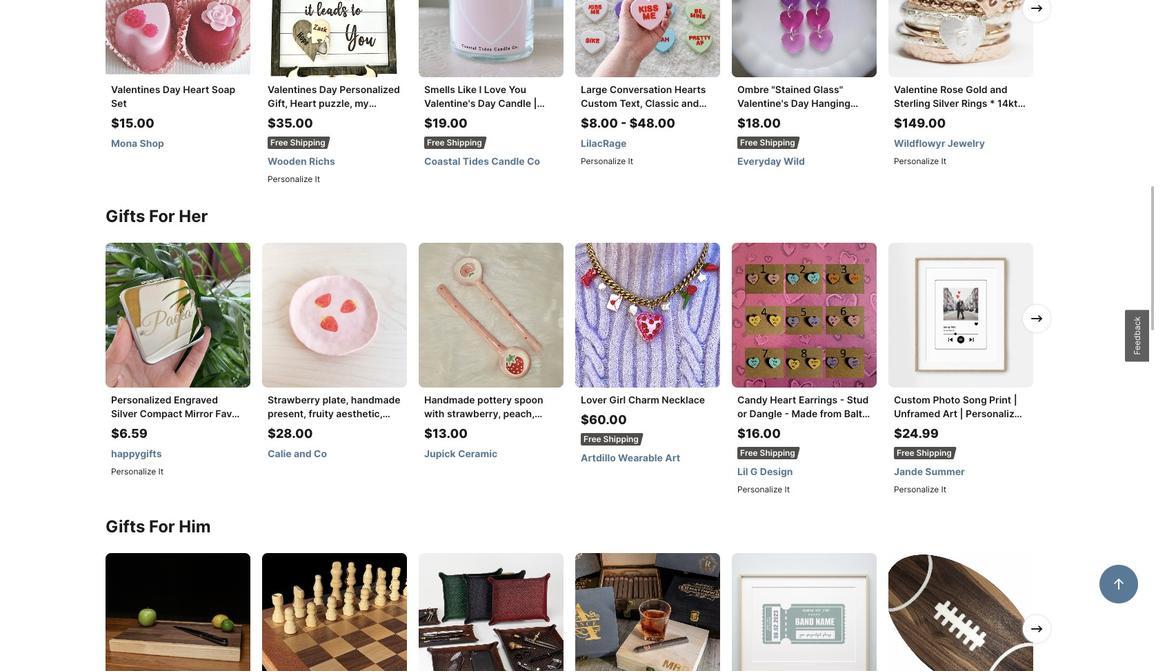 Task type: vqa. For each thing, say whether or not it's contained in the screenshot.
the left |
yes



Task type: describe. For each thing, give the bounding box(es) containing it.
1 vertical spatial art
[[666, 452, 681, 464]]

jande
[[895, 466, 924, 478]]

richs
[[309, 155, 335, 167]]

heart inside valentines day heart soap set $15.00 mona shop
[[183, 84, 209, 95]]

g
[[751, 466, 758, 478]]

2 vertical spatial -
[[785, 408, 790, 420]]

jewelry
[[948, 137, 986, 149]]

handmade wooden chess board with pieces 11x11"  black walnut maple 1.125" squares african mahogany frame 277624138266116096 image
[[262, 554, 407, 672]]

$24.99
[[895, 427, 939, 441]]

candy heart earrings - stud or dangle - made from baltic birch 287826042667319296 image
[[732, 243, 877, 388]]

personalize inside "$149.00 wildflowyr jewelry personalize it"
[[895, 156, 940, 166]]

sizes
[[933, 436, 958, 447]]

band
[[923, 422, 947, 433]]

for for him
[[149, 517, 175, 537]]

coastal tides candle co
[[424, 155, 540, 167]]

ombre "stained glass" valentine's day hanging heart earrings 287096877747732480 image
[[732, 0, 877, 77]]

gifts for him
[[106, 517, 211, 537]]

free shipping for $24.99
[[897, 448, 952, 458]]

valentines day heart soap set $15.00 mona shop
[[111, 84, 235, 149]]

$28.00
[[268, 427, 313, 441]]

for for her
[[149, 206, 175, 226]]

co for coastal
[[527, 155, 540, 167]]

him
[[179, 517, 211, 537]]

made
[[792, 408, 818, 420]]

ombre
[[738, 84, 769, 95]]

"stained
[[772, 84, 811, 95]]

lil
[[738, 466, 749, 478]]

free for $60.00
[[584, 434, 602, 445]]

glass"
[[814, 84, 844, 95]]

it inside the $8.00 - $48.00 lilacrage personalize it
[[629, 156, 634, 166]]

shipping for $35.00
[[290, 137, 326, 148]]

personalized engraved silver compact mirror favor, custom pocket mirror with name, gift for her, bridesmaid gifts, wedding party gifts 269399558590775297 image
[[106, 243, 251, 388]]

soap
[[212, 84, 235, 95]]

happygifts
[[111, 448, 162, 460]]

$8.00 - $48.00 lilacrage personalize it
[[581, 116, 676, 166]]

shipping for $19.00
[[447, 137, 482, 148]]

photo
[[933, 394, 961, 406]]

$8.00
[[581, 116, 619, 130]]

2 horizontal spatial |
[[1014, 394, 1018, 406]]

lover
[[581, 394, 607, 406]]

artdillo wearable art
[[581, 452, 681, 464]]

2
[[900, 436, 906, 447]]

charm
[[629, 394, 660, 406]]

hanging
[[812, 97, 851, 109]]

jande summer personalize it
[[895, 466, 966, 495]]

gifts for her
[[106, 206, 208, 226]]

mona
[[111, 137, 138, 149]]

$60.00
[[581, 413, 627, 427]]

0 vertical spatial print
[[990, 394, 1012, 406]]

$13.00 jupick ceramic
[[424, 427, 498, 460]]

shipping for $18.00
[[760, 137, 796, 148]]

$19.00
[[424, 116, 468, 130]]

stud
[[847, 394, 869, 406]]

set
[[111, 97, 127, 109]]

calie
[[268, 448, 292, 460]]

valentines
[[111, 84, 160, 95]]

custom
[[895, 394, 931, 406]]

$18.00
[[738, 116, 781, 130]]

personalize inside lil g design personalize it
[[738, 485, 783, 495]]

heart inside ombre "stained glass" valentine's day hanging heart earrings $18.00
[[738, 111, 764, 123]]

free for $35.00
[[271, 137, 288, 148]]

$35.00
[[268, 116, 313, 130]]

$28.00 calie and co
[[268, 427, 327, 460]]

ceramic
[[458, 448, 498, 460]]

birch
[[738, 422, 762, 433]]

gifts for gifts for her
[[106, 206, 145, 226]]

strawberry plate, handmade present, fruity aesthetic, decorative, fun quirky, pink ceramics, hand built pottery, summer picnic, cottagecore 288336022154199040 image
[[262, 243, 407, 388]]

lover girl charm necklace $60.00
[[581, 394, 705, 427]]

and
[[294, 448, 312, 460]]

it inside $6.59 happygifts personalize it
[[158, 467, 164, 477]]

- inside the $8.00 - $48.00 lilacrage personalize it
[[621, 116, 627, 130]]

1 vertical spatial |
[[961, 408, 964, 420]]

from
[[821, 408, 842, 420]]

baltic
[[845, 408, 871, 420]]

tides
[[463, 155, 489, 167]]

personalized
[[966, 408, 1027, 420]]

wearable
[[619, 452, 663, 464]]

1 vertical spatial -
[[840, 394, 845, 406]]

necklace
[[662, 394, 705, 406]]



Task type: locate. For each thing, give the bounding box(es) containing it.
valentine's
[[738, 97, 789, 109]]

2 vertical spatial heart
[[771, 394, 797, 406]]

free shipping for $19.00
[[427, 137, 482, 148]]

her
[[179, 206, 208, 226]]

lover girl charm necklace 285356054488219648 image
[[576, 243, 721, 388]]

- left stud
[[840, 394, 845, 406]]

candle
[[492, 155, 525, 167]]

0 vertical spatial |
[[1014, 394, 1018, 406]]

everyday
[[738, 155, 782, 167]]

free up g
[[741, 448, 758, 458]]

heart down valentine's
[[738, 111, 764, 123]]

for left her at the left of the page
[[149, 206, 175, 226]]

free shipping down "$19.00"
[[427, 137, 482, 148]]

flower of life leather tray with interlocking circles pattern 288594143724011520 image
[[419, 554, 564, 672]]

art inside custom photo song print | unframed art | personalized artist band wedding dance | 2 print sizes
[[943, 408, 958, 420]]

co for $28.00
[[314, 448, 327, 460]]

art right wearable
[[666, 452, 681, 464]]

free shipping down $24.99
[[897, 448, 952, 458]]

0 horizontal spatial heart
[[183, 84, 209, 95]]

song
[[963, 394, 987, 406]]

free shipping down $60.00 at the bottom
[[584, 434, 639, 445]]

earrings down valentine's
[[767, 111, 805, 123]]

earrings inside ombre "stained glass" valentine's day hanging heart earrings $18.00
[[767, 111, 805, 123]]

personalize down jande
[[895, 485, 940, 495]]

it inside lil g design personalize it
[[785, 485, 790, 495]]

free shipping
[[271, 137, 326, 148], [427, 137, 482, 148], [741, 137, 796, 148], [584, 434, 639, 445], [741, 448, 796, 458], [897, 448, 952, 458]]

coastal
[[424, 155, 461, 167]]

heart inside candy heart earrings - stud or dangle - made from baltic birch $16.00
[[771, 394, 797, 406]]

shipping for $24.99
[[917, 448, 952, 458]]

free shipping up everyday wild
[[741, 137, 796, 148]]

jupick
[[424, 448, 456, 460]]

0 horizontal spatial art
[[666, 452, 681, 464]]

$48.00
[[630, 116, 676, 130]]

$6.59
[[111, 427, 148, 441]]

shipping down the 'sizes'
[[917, 448, 952, 458]]

shipping for $16.00
[[760, 448, 796, 458]]

it down richs
[[315, 174, 320, 184]]

artdillo
[[581, 452, 616, 464]]

wildflowyr
[[895, 137, 946, 149]]

cutting board - walnut and maple 234262045504929792 image
[[106, 554, 251, 672]]

it
[[629, 156, 634, 166], [942, 156, 947, 166], [315, 174, 320, 184], [158, 467, 164, 477], [785, 485, 790, 495], [942, 485, 947, 495]]

shipping up richs
[[290, 137, 326, 148]]

0 vertical spatial art
[[943, 408, 958, 420]]

it down 'wildflowyr'
[[942, 156, 947, 166]]

free shipping for $16.00
[[741, 448, 796, 458]]

shipping for $60.00
[[604, 434, 639, 445]]

heart left soap
[[183, 84, 209, 95]]

1 horizontal spatial heart
[[738, 111, 764, 123]]

wedding
[[950, 422, 991, 433]]

it inside wooden richs personalize it
[[315, 174, 320, 184]]

for left the him
[[149, 517, 175, 537]]

2 for from the top
[[149, 517, 175, 537]]

earrings inside candy heart earrings - stud or dangle - made from baltic birch $16.00
[[799, 394, 838, 406]]

free up coastal on the left top of page
[[427, 137, 445, 148]]

free for $19.00
[[427, 137, 445, 148]]

tabler image
[[94, 311, 110, 327]]

personalize down g
[[738, 485, 783, 495]]

0 vertical spatial day
[[163, 84, 181, 95]]

wild
[[784, 155, 806, 167]]

candy
[[738, 394, 768, 406]]

it down the happygifts
[[158, 467, 164, 477]]

personalize inside the $8.00 - $48.00 lilacrage personalize it
[[581, 156, 626, 166]]

shipping up artdillo wearable art
[[604, 434, 639, 445]]

0 vertical spatial -
[[621, 116, 627, 130]]

heart up dangle
[[771, 394, 797, 406]]

1 vertical spatial gifts
[[106, 517, 145, 537]]

2 horizontal spatial heart
[[771, 394, 797, 406]]

| left 2
[[895, 436, 898, 447]]

|
[[1014, 394, 1018, 406], [961, 408, 964, 420], [895, 436, 898, 447]]

custom photo song print | unframed art | personalized artist band wedding dance | 2 print sizes
[[895, 394, 1027, 447]]

ombre "stained glass" valentine's day hanging heart earrings $18.00
[[738, 84, 851, 130]]

$149.00 wildflowyr jewelry personalize it
[[895, 116, 986, 166]]

1 horizontal spatial co
[[527, 155, 540, 167]]

it inside jande summer personalize it
[[942, 485, 947, 495]]

1 horizontal spatial art
[[943, 408, 958, 420]]

dance
[[993, 422, 1023, 433]]

shipping up design
[[760, 448, 796, 458]]

0 vertical spatial gifts
[[106, 206, 145, 226]]

or
[[738, 408, 748, 420]]

1 horizontal spatial day
[[792, 97, 809, 109]]

print up personalized
[[990, 394, 1012, 406]]

free shipping for $35.00
[[271, 137, 326, 148]]

free up wooden
[[271, 137, 288, 148]]

lil g design personalize it
[[738, 466, 793, 495]]

design
[[760, 466, 793, 478]]

free up everyday
[[741, 137, 758, 148]]

heart
[[183, 84, 209, 95], [738, 111, 764, 123], [771, 394, 797, 406]]

groomsmen cigar box, gift box, best man box, engraved cigar box, wooden cigar box, personalized cigar box, groomsmen present, wedding box 278820441140412416 image
[[576, 554, 721, 672]]

co
[[527, 155, 540, 167], [314, 448, 327, 460]]

football charcuterie cutting board large kh-153l 242845743937486848 image
[[889, 554, 1034, 672]]

personalize down lilacrage
[[581, 156, 626, 166]]

free shipping down $35.00
[[271, 137, 326, 148]]

print right 2
[[909, 436, 931, 447]]

- right $8.00
[[621, 116, 627, 130]]

large conversation hearts custom text, classic and sassy phrases, plastic valentines day candy hearts, modern sweetheart gift decor 287451499409391616 image
[[576, 0, 721, 77]]

earrings
[[767, 111, 805, 123], [799, 394, 838, 406]]

everyday wild
[[738, 155, 806, 167]]

free for $24.99
[[897, 448, 915, 458]]

lilacrage
[[581, 137, 627, 149]]

dangle
[[750, 408, 783, 420]]

unframed
[[895, 408, 941, 420]]

it down "summer"
[[942, 485, 947, 495]]

tabler image
[[94, 0, 110, 17], [1029, 0, 1046, 17], [1029, 311, 1046, 327], [94, 621, 110, 638], [1029, 621, 1046, 638]]

co inside $28.00 calie and co
[[314, 448, 327, 460]]

1 vertical spatial co
[[314, 448, 327, 460]]

0 vertical spatial earrings
[[767, 111, 805, 123]]

gifts for gifts for him
[[106, 517, 145, 537]]

-
[[621, 116, 627, 130], [840, 394, 845, 406], [785, 408, 790, 420]]

art down the photo
[[943, 408, 958, 420]]

personalize down 'wildflowyr'
[[895, 156, 940, 166]]

personalize inside wooden richs personalize it
[[268, 174, 313, 184]]

free shipping for $60.00
[[584, 434, 639, 445]]

0 vertical spatial for
[[149, 206, 175, 226]]

co right and
[[314, 448, 327, 460]]

day right valentines
[[163, 84, 181, 95]]

earrings up from
[[799, 394, 838, 406]]

candy heart earrings - stud or dangle - made from baltic birch $16.00
[[738, 394, 871, 441]]

it inside "$149.00 wildflowyr jewelry personalize it"
[[942, 156, 947, 166]]

day inside ombre "stained glass" valentine's day hanging heart earrings $18.00
[[792, 97, 809, 109]]

1 vertical spatial for
[[149, 517, 175, 537]]

personalize down the happygifts
[[111, 467, 156, 477]]

it down $48.00
[[629, 156, 634, 166]]

0 horizontal spatial -
[[621, 116, 627, 130]]

1 vertical spatial earrings
[[799, 394, 838, 406]]

2 gifts from the top
[[106, 517, 145, 537]]

custom photo song print | unframed art | personalized artist band wedding dance | 2 print sizes 288343822717878273 image
[[889, 243, 1034, 388]]

day
[[163, 84, 181, 95], [792, 97, 809, 109]]

free shipping for $18.00
[[741, 137, 796, 148]]

free down 2
[[897, 448, 915, 458]]

gifts
[[106, 206, 145, 226], [106, 517, 145, 537]]

$6.59 happygifts personalize it
[[111, 427, 164, 477]]

valentines day personalized gift, heart puzzle, my missing piece, my missing piece custom valentines day sign, anniversary, lovers gift 285943177663905792 image
[[262, 0, 407, 77]]

| up personalized
[[1014, 394, 1018, 406]]

shipping up 'tides'
[[447, 137, 482, 148]]

artist
[[895, 422, 921, 433]]

wooden
[[268, 155, 307, 167]]

| up wedding
[[961, 408, 964, 420]]

girl
[[610, 394, 626, 406]]

0 horizontal spatial day
[[163, 84, 181, 95]]

free up artdillo
[[584, 434, 602, 445]]

$13.00
[[424, 427, 468, 441]]

personalize
[[581, 156, 626, 166], [895, 156, 940, 166], [268, 174, 313, 184], [111, 467, 156, 477], [738, 485, 783, 495], [895, 485, 940, 495]]

custom concert ticket event show theater special day | unframed personalized fan art print | 2 print sizes 288272909659176960 image
[[732, 554, 877, 672]]

free shipping up design
[[741, 448, 796, 458]]

0 vertical spatial heart
[[183, 84, 209, 95]]

day down the "stained
[[792, 97, 809, 109]]

1 vertical spatial print
[[909, 436, 931, 447]]

1 horizontal spatial |
[[961, 408, 964, 420]]

smells like i love you valentine's day candle | free shipping love candle | heart gifts | valentine's for girlfriends | love message candle 287968317978345473 image
[[419, 0, 564, 77]]

personalize inside jande summer personalize it
[[895, 485, 940, 495]]

for
[[149, 206, 175, 226], [149, 517, 175, 537]]

personalize inside $6.59 happygifts personalize it
[[111, 467, 156, 477]]

- left made on the right bottom of the page
[[785, 408, 790, 420]]

handmade pottery spoon with strawberry, peach, spot, pink. cute kawaii ceramic tableware. birthday, wedding, gift. 288301737479667713 image
[[419, 243, 564, 388]]

0 vertical spatial co
[[527, 155, 540, 167]]

$149.00
[[895, 116, 946, 130]]

shop
[[140, 137, 164, 149]]

art
[[943, 408, 958, 420], [666, 452, 681, 464]]

0 horizontal spatial co
[[314, 448, 327, 460]]

$16.00
[[738, 427, 781, 441]]

free for $18.00
[[741, 137, 758, 148]]

personalize down wooden
[[268, 174, 313, 184]]

$15.00
[[111, 116, 154, 130]]

day inside valentines day heart soap set $15.00 mona shop
[[163, 84, 181, 95]]

free
[[271, 137, 288, 148], [427, 137, 445, 148], [741, 137, 758, 148], [584, 434, 602, 445], [741, 448, 758, 458], [897, 448, 915, 458]]

valentines day heart soap set 287805963831672832 image
[[106, 0, 251, 77]]

0 horizontal spatial print
[[909, 436, 931, 447]]

2 vertical spatial |
[[895, 436, 898, 447]]

1 gifts from the top
[[106, 206, 145, 226]]

shipping
[[290, 137, 326, 148], [447, 137, 482, 148], [760, 137, 796, 148], [604, 434, 639, 445], [760, 448, 796, 458], [917, 448, 952, 458]]

it down design
[[785, 485, 790, 495]]

co right the candle
[[527, 155, 540, 167]]

1 for from the top
[[149, 206, 175, 226]]

1 horizontal spatial print
[[990, 394, 1012, 406]]

valentine rose gold and sterling silver rings *  14kt rose gold filled  *personalized ring * valentine's day jewelry *  any size 284161207427563521 image
[[889, 0, 1034, 77]]

1 horizontal spatial -
[[785, 408, 790, 420]]

shipping up everyday wild
[[760, 137, 796, 148]]

1 vertical spatial heart
[[738, 111, 764, 123]]

2 horizontal spatial -
[[840, 394, 845, 406]]

summer
[[926, 466, 966, 478]]

1 vertical spatial day
[[792, 97, 809, 109]]

free for $16.00
[[741, 448, 758, 458]]

0 horizontal spatial |
[[895, 436, 898, 447]]

wooden richs personalize it
[[268, 155, 335, 184]]

print
[[990, 394, 1012, 406], [909, 436, 931, 447]]



